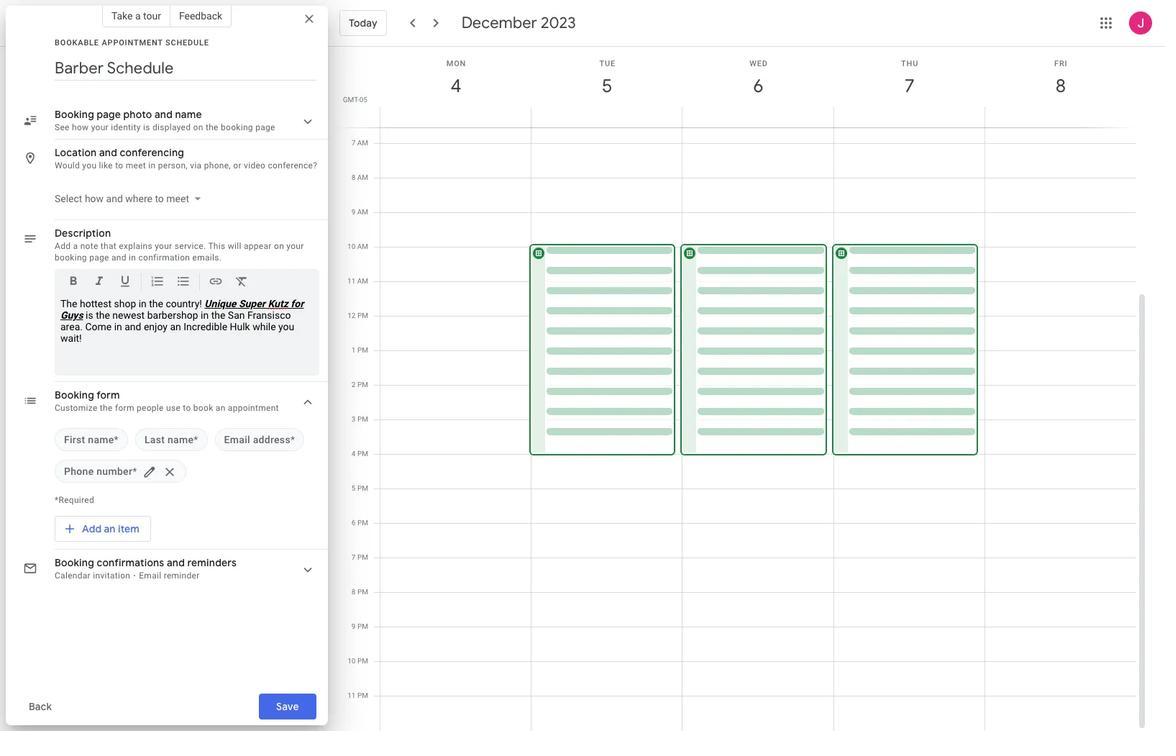 Task type: locate. For each thing, give the bounding box(es) containing it.
0 vertical spatial on
[[193, 122, 203, 132]]

1 horizontal spatial is
[[143, 122, 150, 132]]

0 vertical spatial is
[[143, 122, 150, 132]]

10 pm from the top
[[358, 622, 368, 630]]

1 pm from the top
[[358, 312, 368, 320]]

list item
[[55, 428, 128, 451], [135, 428, 208, 451], [215, 428, 305, 451], [55, 460, 187, 483]]

12
[[348, 312, 356, 320]]

0 vertical spatial how
[[72, 122, 89, 132]]

booking inside booking page photo and name see how your identity is displayed on the booking page
[[55, 108, 94, 121]]

5 down tue
[[602, 74, 612, 98]]

8
[[1055, 74, 1066, 98], [352, 173, 356, 181], [352, 588, 356, 596]]

6 pm
[[352, 519, 368, 527]]

explains
[[119, 241, 152, 251]]

your right appear
[[287, 241, 304, 251]]

0 vertical spatial form
[[97, 389, 120, 402]]

1 vertical spatial 6
[[352, 519, 356, 527]]

barbershop
[[147, 309, 198, 321]]

1 horizontal spatial booking
[[221, 122, 253, 132]]

shop
[[114, 298, 136, 309]]

0 vertical spatial 8
[[1055, 74, 1066, 98]]

2 pm from the top
[[358, 346, 368, 354]]

11 pm from the top
[[358, 657, 368, 665]]

9 pm from the top
[[358, 588, 368, 596]]

pm down 3 pm
[[358, 450, 368, 458]]

7 up the 8 am
[[352, 139, 356, 147]]

to right the where
[[155, 193, 164, 204]]

* for email address
[[291, 434, 295, 445]]

booking inside booking form customize the form people use to book an appointment
[[55, 389, 94, 402]]

0 vertical spatial 10
[[348, 243, 356, 250]]

11 down 10 pm
[[348, 692, 356, 699]]

email left address
[[224, 434, 250, 445]]

*required
[[55, 495, 94, 505]]

and up the displayed
[[155, 108, 173, 121]]

fri
[[1055, 59, 1068, 68]]

am up the 8 am
[[357, 139, 368, 147]]

* for last name
[[194, 434, 198, 445]]

1 vertical spatial 7
[[352, 139, 356, 147]]

8 for 8 pm
[[352, 588, 356, 596]]

1 horizontal spatial to
[[155, 193, 164, 204]]

and left enjoy
[[125, 321, 141, 332]]

booking page photo and name see how your identity is displayed on the booking page
[[55, 108, 275, 132]]

booking up calendar
[[55, 556, 94, 569]]

10 am
[[348, 243, 368, 250]]

pm for 10 pm
[[358, 657, 368, 665]]

to right like on the left top
[[115, 160, 123, 171]]

0 horizontal spatial email
[[139, 571, 161, 581]]

2 horizontal spatial your
[[287, 241, 304, 251]]

on inside booking page photo and name see how your identity is displayed on the booking page
[[193, 122, 203, 132]]

pm
[[358, 312, 368, 320], [358, 346, 368, 354], [358, 381, 368, 389], [358, 415, 368, 423], [358, 450, 368, 458], [358, 484, 368, 492], [358, 519, 368, 527], [358, 553, 368, 561], [358, 588, 368, 596], [358, 622, 368, 630], [358, 657, 368, 665], [358, 692, 368, 699]]

2 10 from the top
[[348, 657, 356, 665]]

meet down 'conferencing'
[[126, 160, 146, 171]]

1 horizontal spatial add
[[82, 522, 102, 535]]

and left the where
[[106, 193, 123, 204]]

that
[[101, 241, 117, 251]]

9
[[352, 208, 356, 216], [352, 622, 356, 630]]

is
[[143, 122, 150, 132], [86, 309, 93, 321]]

to
[[115, 160, 123, 171], [155, 193, 164, 204], [183, 403, 191, 413]]

7 for 7 am
[[352, 139, 356, 147]]

2 horizontal spatial to
[[183, 403, 191, 413]]

am for 9 am
[[357, 208, 368, 216]]

1 vertical spatial 5
[[352, 484, 356, 492]]

person,
[[158, 160, 188, 171]]

2023
[[541, 13, 576, 33]]

1 am from the top
[[357, 139, 368, 147]]

appointment
[[102, 38, 163, 47]]

email inside list item
[[224, 434, 250, 445]]

1 vertical spatial is
[[86, 309, 93, 321]]

1 horizontal spatial on
[[274, 241, 284, 251]]

am down 9 am
[[357, 243, 368, 250]]

3 pm
[[352, 415, 368, 423]]

8 for 8 am
[[352, 173, 356, 181]]

or
[[233, 160, 242, 171]]

10 pm
[[348, 657, 368, 665]]

pm for 8 pm
[[358, 588, 368, 596]]

page up the identity
[[97, 108, 121, 121]]

hulk
[[230, 321, 250, 332]]

2 booking from the top
[[55, 389, 94, 402]]

on right the displayed
[[193, 122, 203, 132]]

reminders
[[188, 556, 237, 569]]

7 column header
[[834, 47, 986, 127]]

1 horizontal spatial a
[[135, 10, 141, 22]]

name right the first
[[88, 434, 114, 445]]

appointment
[[228, 403, 279, 413]]

to inside booking form customize the form people use to book an appointment
[[183, 403, 191, 413]]

2 vertical spatial 8
[[352, 588, 356, 596]]

page for booking
[[256, 122, 275, 132]]

8 pm
[[352, 588, 368, 596]]

on right appear
[[274, 241, 284, 251]]

10 up 11 pm
[[348, 657, 356, 665]]

6 inside wed 6
[[753, 74, 763, 98]]

1 vertical spatial 8
[[352, 173, 356, 181]]

6 down the 5 pm on the left of the page
[[352, 519, 356, 527]]

name up the displayed
[[175, 108, 202, 121]]

take
[[111, 10, 133, 22]]

1 horizontal spatial 6
[[753, 74, 763, 98]]

0 vertical spatial an
[[170, 321, 181, 332]]

0 horizontal spatial on
[[193, 122, 203, 132]]

1 vertical spatial email
[[139, 571, 161, 581]]

pm up 6 pm
[[358, 484, 368, 492]]

0 vertical spatial 5
[[602, 74, 612, 98]]

1 horizontal spatial your
[[155, 241, 172, 251]]

meet inside popup button
[[166, 193, 189, 204]]

and down that
[[112, 253, 127, 263]]

10 up the 11 am
[[348, 243, 356, 250]]

pm for 5 pm
[[358, 484, 368, 492]]

on inside the description add a note that explains your service. this will appear on your booking page and in confirmation emails.
[[274, 241, 284, 251]]

1 vertical spatial you
[[279, 321, 295, 332]]

0 vertical spatial 7
[[904, 74, 914, 98]]

11 up 12
[[348, 277, 356, 285]]

0 vertical spatial booking
[[55, 108, 94, 121]]

pm for 9 pm
[[358, 622, 368, 630]]

2 11 from the top
[[348, 692, 356, 699]]

pm right 3 on the left of page
[[358, 415, 368, 423]]

0 horizontal spatial an
[[104, 522, 116, 535]]

7 up 8 pm
[[352, 553, 356, 561]]

2 am from the top
[[357, 173, 368, 181]]

you left like on the left top
[[82, 160, 97, 171]]

12 pm from the top
[[358, 692, 368, 699]]

2 vertical spatial booking
[[55, 556, 94, 569]]

0 horizontal spatial 4
[[352, 450, 356, 458]]

1 vertical spatial 11
[[348, 692, 356, 699]]

conferencing
[[120, 146, 184, 159]]

0 vertical spatial 11
[[348, 277, 356, 285]]

booking up the see
[[55, 108, 94, 121]]

1 horizontal spatial meet
[[166, 193, 189, 204]]

thu 7
[[902, 59, 919, 98]]

0 vertical spatial you
[[82, 160, 97, 171]]

name for last name *
[[168, 434, 194, 445]]

conference?
[[268, 160, 318, 171]]

pm down 8 pm
[[358, 622, 368, 630]]

9 up 10 am
[[352, 208, 356, 216]]

0 vertical spatial a
[[135, 10, 141, 22]]

3 am from the top
[[357, 208, 368, 216]]

2 vertical spatial to
[[183, 403, 191, 413]]

7 down thu
[[904, 74, 914, 98]]

11 am
[[348, 277, 368, 285]]

identity
[[111, 122, 141, 132]]

grid
[[334, 47, 1149, 731]]

wait!
[[60, 332, 82, 344]]

10 for 10 am
[[348, 243, 356, 250]]

1 10 from the top
[[348, 243, 356, 250]]

1 horizontal spatial 4
[[450, 74, 461, 98]]

1 9 from the top
[[352, 208, 356, 216]]

0 vertical spatial booking
[[221, 122, 253, 132]]

am up 12 pm
[[357, 277, 368, 285]]

booking for that
[[55, 253, 87, 263]]

is right guys
[[86, 309, 93, 321]]

booking
[[221, 122, 253, 132], [55, 253, 87, 263]]

1 vertical spatial booking
[[55, 253, 87, 263]]

list item down first name *
[[55, 460, 187, 483]]

booking inside the description add a note that explains your service. this will appear on your booking page and in confirmation emails.
[[55, 253, 87, 263]]

5 am from the top
[[357, 277, 368, 285]]

pm for 11 pm
[[358, 692, 368, 699]]

8 up 9 pm
[[352, 588, 356, 596]]

back
[[29, 700, 52, 713]]

7 pm from the top
[[358, 519, 368, 527]]

6 column header
[[683, 47, 835, 127]]

monday, december 4 element
[[440, 70, 473, 103]]

0 horizontal spatial a
[[73, 241, 78, 251]]

am down the 8 am
[[357, 208, 368, 216]]

pm down the 5 pm on the left of the page
[[358, 519, 368, 527]]

0 vertical spatial meet
[[126, 160, 146, 171]]

an
[[170, 321, 181, 332], [216, 403, 226, 413], [104, 522, 116, 535]]

meet
[[126, 160, 146, 171], [166, 193, 189, 204]]

0 horizontal spatial booking
[[55, 253, 87, 263]]

0 horizontal spatial to
[[115, 160, 123, 171]]

form
[[97, 389, 120, 402], [115, 403, 134, 413]]

4 down 3 on the left of page
[[352, 450, 356, 458]]

insert link image
[[209, 274, 223, 291]]

pm up 9 pm
[[358, 588, 368, 596]]

7
[[904, 74, 914, 98], [352, 139, 356, 147], [352, 553, 356, 561]]

you right while
[[279, 321, 295, 332]]

am
[[357, 139, 368, 147], [357, 173, 368, 181], [357, 208, 368, 216], [357, 243, 368, 250], [357, 277, 368, 285]]

0 horizontal spatial add
[[55, 241, 71, 251]]

4
[[450, 74, 461, 98], [352, 450, 356, 458]]

1 horizontal spatial 5
[[602, 74, 612, 98]]

8 down fri
[[1055, 74, 1066, 98]]

email for email reminder
[[139, 571, 161, 581]]

11 pm
[[348, 692, 368, 699]]

is inside booking page photo and name see how your identity is displayed on the booking page
[[143, 122, 150, 132]]

the up phone,
[[206, 122, 219, 132]]

name for first name *
[[88, 434, 114, 445]]

friday, december 8 element
[[1045, 70, 1078, 103]]

list item up phone number *
[[55, 428, 128, 451]]

page inside the description add a note that explains your service. this will appear on your booking page and in confirmation emails.
[[89, 253, 109, 263]]

how inside popup button
[[85, 193, 104, 204]]

9 up 10 pm
[[352, 622, 356, 630]]

grid containing 4
[[334, 47, 1149, 731]]

1 vertical spatial page
[[256, 122, 275, 132]]

booking
[[55, 108, 94, 121], [55, 389, 94, 402], [55, 556, 94, 569]]

name inside booking page photo and name see how your identity is displayed on the booking page
[[175, 108, 202, 121]]

page up video
[[256, 122, 275, 132]]

1 11 from the top
[[348, 277, 356, 285]]

2 vertical spatial an
[[104, 522, 116, 535]]

unique super kutz for guys
[[60, 298, 304, 321]]

name
[[175, 108, 202, 121], [88, 434, 114, 445], [168, 434, 194, 445]]

2 vertical spatial 7
[[352, 553, 356, 561]]

a inside take a tour button
[[135, 10, 141, 22]]

meet inside location and conferencing would you like to meet in person, via phone, or video conference?
[[126, 160, 146, 171]]

item
[[118, 522, 139, 535]]

add inside button
[[82, 522, 102, 535]]

add an item button
[[55, 512, 151, 546]]

an right book
[[216, 403, 226, 413]]

meet down the person,
[[166, 193, 189, 204]]

fransisco
[[248, 309, 291, 321]]

1 horizontal spatial email
[[224, 434, 250, 445]]

4 pm from the top
[[358, 415, 368, 423]]

a left note
[[73, 241, 78, 251]]

email down booking confirmations and reminders
[[139, 571, 161, 581]]

calendar invitation
[[55, 571, 130, 581]]

thu
[[902, 59, 919, 68]]

9 for 9 pm
[[352, 622, 356, 630]]

first
[[64, 434, 85, 445]]

your
[[91, 122, 109, 132], [155, 241, 172, 251], [287, 241, 304, 251]]

pm up 8 pm
[[358, 553, 368, 561]]

page
[[97, 108, 121, 121], [256, 122, 275, 132], [89, 253, 109, 263]]

1 booking from the top
[[55, 108, 94, 121]]

0 vertical spatial add
[[55, 241, 71, 251]]

booking for booking form
[[55, 389, 94, 402]]

pm down 10 pm
[[358, 692, 368, 699]]

booking down note
[[55, 253, 87, 263]]

0 vertical spatial 9
[[352, 208, 356, 216]]

gmt-05
[[343, 96, 368, 104]]

1 vertical spatial how
[[85, 193, 104, 204]]

pm right 1
[[358, 346, 368, 354]]

1 vertical spatial on
[[274, 241, 284, 251]]

an inside booking form customize the form people use to book an appointment
[[216, 403, 226, 413]]

1 vertical spatial meet
[[166, 193, 189, 204]]

booking up or
[[221, 122, 253, 132]]

5 inside tue 5
[[602, 74, 612, 98]]

4 pm
[[352, 450, 368, 458]]

your left the identity
[[91, 122, 109, 132]]

5 pm from the top
[[358, 450, 368, 458]]

am for 8 am
[[357, 173, 368, 181]]

6 down wed
[[753, 74, 763, 98]]

12 pm
[[348, 312, 368, 320]]

0 vertical spatial email
[[224, 434, 250, 445]]

is down photo
[[143, 122, 150, 132]]

and up like on the left top
[[99, 146, 117, 159]]

first name *
[[64, 434, 119, 445]]

bookable
[[55, 38, 99, 47]]

your up confirmation
[[155, 241, 172, 251]]

7 am
[[352, 139, 368, 147]]

am down 7 am
[[357, 173, 368, 181]]

0 vertical spatial 6
[[753, 74, 763, 98]]

2 9 from the top
[[352, 622, 356, 630]]

select
[[55, 193, 82, 204]]

you inside is the newest barbershop in the san fransisco area. come in and enjoy an incredible hulk while you wait!
[[279, 321, 295, 332]]

1 vertical spatial 4
[[352, 450, 356, 458]]

1 vertical spatial 10
[[348, 657, 356, 665]]

add down *required
[[82, 522, 102, 535]]

0 horizontal spatial is
[[86, 309, 93, 321]]

an right enjoy
[[170, 321, 181, 332]]

5
[[602, 74, 612, 98], [352, 484, 356, 492]]

add down the description
[[55, 241, 71, 251]]

form left people
[[115, 403, 134, 413]]

and up reminder
[[167, 556, 185, 569]]

feedback button
[[170, 4, 232, 27]]

italic image
[[92, 274, 107, 291]]

1 horizontal spatial an
[[170, 321, 181, 332]]

description add a note that explains your service. this will appear on your booking page and in confirmation emails.
[[55, 227, 304, 263]]

8 pm from the top
[[358, 553, 368, 561]]

pm down 9 pm
[[358, 657, 368, 665]]

fri 8
[[1055, 59, 1068, 98]]

2 horizontal spatial an
[[216, 403, 226, 413]]

11 for 11 am
[[348, 277, 356, 285]]

1 vertical spatial add
[[82, 522, 102, 535]]

0 horizontal spatial your
[[91, 122, 109, 132]]

the right customize
[[100, 403, 113, 413]]

an left 'item'
[[104, 522, 116, 535]]

0 horizontal spatial you
[[82, 160, 97, 171]]

list item down use
[[135, 428, 208, 451]]

the left 'shop'
[[96, 309, 110, 321]]

how right the see
[[72, 122, 89, 132]]

and inside booking page photo and name see how your identity is displayed on the booking page
[[155, 108, 173, 121]]

0 horizontal spatial meet
[[126, 160, 146, 171]]

1
[[352, 346, 356, 354]]

to right use
[[183, 403, 191, 413]]

7 pm
[[352, 553, 368, 561]]

2 vertical spatial page
[[89, 253, 109, 263]]

booking inside booking page photo and name see how your identity is displayed on the booking page
[[221, 122, 253, 132]]

9 for 9 am
[[352, 208, 356, 216]]

a left tour at the left of page
[[135, 10, 141, 22]]

feedback
[[179, 10, 222, 22]]

4 am from the top
[[357, 243, 368, 250]]

8 down 7 am
[[352, 173, 356, 181]]

1 vertical spatial a
[[73, 241, 78, 251]]

0 vertical spatial 4
[[450, 74, 461, 98]]

name right last
[[168, 434, 194, 445]]

page down that
[[89, 253, 109, 263]]

form up customize
[[97, 389, 120, 402]]

and
[[155, 108, 173, 121], [99, 146, 117, 159], [106, 193, 123, 204], [112, 253, 127, 263], [125, 321, 141, 332], [167, 556, 185, 569]]

*
[[114, 434, 119, 445], [194, 434, 198, 445], [291, 434, 295, 445], [133, 466, 137, 477]]

how right select
[[85, 193, 104, 204]]

1 vertical spatial an
[[216, 403, 226, 413]]

6 pm from the top
[[358, 484, 368, 492]]

pm right 12
[[358, 312, 368, 320]]

list item down appointment
[[215, 428, 305, 451]]

1 horizontal spatial you
[[279, 321, 295, 332]]

super
[[239, 298, 265, 309]]

1 vertical spatial booking
[[55, 389, 94, 402]]

1 vertical spatial to
[[155, 193, 164, 204]]

how inside booking page photo and name see how your identity is displayed on the booking page
[[72, 122, 89, 132]]

booking up customize
[[55, 389, 94, 402]]

0 vertical spatial to
[[115, 160, 123, 171]]

9 am
[[352, 208, 368, 216]]

pm right 2
[[358, 381, 368, 389]]

3 pm from the top
[[358, 381, 368, 389]]

in inside the description add a note that explains your service. this will appear on your booking page and in confirmation emails.
[[129, 253, 136, 263]]

4 down mon
[[450, 74, 461, 98]]

10
[[348, 243, 356, 250], [348, 657, 356, 665]]

1 vertical spatial 9
[[352, 622, 356, 630]]

5 up 6 pm
[[352, 484, 356, 492]]

pm for 2 pm
[[358, 381, 368, 389]]



Task type: vqa. For each thing, say whether or not it's contained in the screenshot.
11 AM's AM
yes



Task type: describe. For each thing, give the bounding box(es) containing it.
add inside the description add a note that explains your service. this will appear on your booking page and in confirmation emails.
[[55, 241, 71, 251]]

0 horizontal spatial 6
[[352, 519, 356, 527]]

1 vertical spatial form
[[115, 403, 134, 413]]

mon
[[447, 59, 466, 68]]

2 pm
[[352, 381, 368, 389]]

5 column header
[[531, 47, 683, 127]]

booking for name
[[221, 122, 253, 132]]

the left the san
[[211, 309, 226, 321]]

customize
[[55, 403, 98, 413]]

newest
[[112, 309, 145, 321]]

phone number *
[[64, 466, 137, 477]]

email for email address *
[[224, 434, 250, 445]]

unique
[[205, 298, 236, 309]]

3 booking from the top
[[55, 556, 94, 569]]

to inside popup button
[[155, 193, 164, 204]]

december 2023
[[462, 13, 576, 33]]

incredible
[[184, 321, 227, 332]]

3
[[352, 415, 356, 423]]

december
[[462, 13, 537, 33]]

remove formatting image
[[235, 274, 249, 291]]

wednesday, december 6 element
[[742, 70, 775, 103]]

underline image
[[118, 274, 132, 291]]

schedule
[[166, 38, 209, 47]]

displayed
[[153, 122, 191, 132]]

bulleted list image
[[176, 274, 191, 291]]

san
[[228, 309, 245, 321]]

numbered list image
[[150, 274, 165, 291]]

location and conferencing would you like to meet in person, via phone, or video conference?
[[55, 146, 318, 171]]

photo
[[123, 108, 152, 121]]

Add title text field
[[55, 58, 317, 79]]

add an item
[[82, 522, 139, 535]]

today button
[[340, 6, 387, 40]]

mon 4
[[447, 59, 466, 98]]

number
[[97, 466, 133, 477]]

location
[[55, 146, 97, 159]]

9 pm
[[352, 622, 368, 630]]

tue
[[600, 59, 616, 68]]

1 pm
[[352, 346, 368, 354]]

4 column header
[[380, 47, 532, 127]]

a inside the description add a note that explains your service. this will appear on your booking page and in confirmation emails.
[[73, 241, 78, 251]]

would
[[55, 160, 80, 171]]

confirmation
[[138, 253, 190, 263]]

gmt-
[[343, 96, 360, 104]]

today
[[349, 17, 378, 30]]

thursday, december 7 element
[[894, 70, 927, 103]]

am for 7 am
[[357, 139, 368, 147]]

0 horizontal spatial 5
[[352, 484, 356, 492]]

10 for 10 pm
[[348, 657, 356, 665]]

like
[[99, 160, 113, 171]]

area.
[[60, 321, 83, 332]]

am for 10 am
[[357, 243, 368, 250]]

bold image
[[66, 274, 81, 291]]

kutz
[[268, 298, 288, 309]]

phone,
[[204, 160, 231, 171]]

will
[[228, 241, 242, 251]]

reminder
[[164, 571, 200, 581]]

05
[[360, 96, 368, 104]]

and inside the description add a note that explains your service. this will appear on your booking page and in confirmation emails.
[[112, 253, 127, 263]]

description
[[55, 227, 111, 240]]

pm for 12 pm
[[358, 312, 368, 320]]

formatting options toolbar
[[55, 269, 320, 299]]

while
[[253, 321, 276, 332]]

your inside booking page photo and name see how your identity is displayed on the booking page
[[91, 122, 109, 132]]

use
[[166, 403, 181, 413]]

and inside is the newest barbershop in the san fransisco area. come in and enjoy an incredible hulk while you wait!
[[125, 321, 141, 332]]

pm for 3 pm
[[358, 415, 368, 423]]

address
[[253, 434, 291, 445]]

the inside booking form customize the form people use to book an appointment
[[100, 403, 113, 413]]

in inside location and conferencing would you like to meet in person, via phone, or video conference?
[[148, 160, 156, 171]]

5 pm
[[352, 484, 368, 492]]

is inside is the newest barbershop in the san fransisco area. come in and enjoy an incredible hulk while you wait!
[[86, 309, 93, 321]]

page for description
[[89, 253, 109, 263]]

tue 5
[[600, 59, 616, 98]]

8 inside the fri 8
[[1055, 74, 1066, 98]]

last name *
[[145, 434, 198, 445]]

calendar
[[55, 571, 91, 581]]

the down numbered list icon
[[149, 298, 163, 309]]

7 for 7 pm
[[352, 553, 356, 561]]

pm for 6 pm
[[358, 519, 368, 527]]

4 inside the mon 4
[[450, 74, 461, 98]]

0 vertical spatial page
[[97, 108, 121, 121]]

take a tour button
[[102, 4, 170, 27]]

pm for 1 pm
[[358, 346, 368, 354]]

tour
[[143, 10, 161, 22]]

email address *
[[224, 434, 295, 445]]

select how and where to meet button
[[49, 186, 207, 212]]

8 column header
[[985, 47, 1137, 127]]

pm for 4 pm
[[358, 450, 368, 458]]

emails.
[[193, 253, 222, 263]]

where
[[125, 193, 153, 204]]

wed
[[750, 59, 768, 68]]

8 am
[[352, 173, 368, 181]]

you inside location and conferencing would you like to meet in person, via phone, or video conference?
[[82, 160, 97, 171]]

service.
[[175, 241, 206, 251]]

* for first name
[[114, 434, 119, 445]]

book
[[193, 403, 213, 413]]

and inside popup button
[[106, 193, 123, 204]]

last
[[145, 434, 165, 445]]

the inside booking page photo and name see how your identity is displayed on the booking page
[[206, 122, 219, 132]]

on for that
[[274, 241, 284, 251]]

note
[[80, 241, 98, 251]]

and inside location and conferencing would you like to meet in person, via phone, or video conference?
[[99, 146, 117, 159]]

appear
[[244, 241, 272, 251]]

tuesday, december 5 element
[[591, 70, 624, 103]]

on for name
[[193, 122, 203, 132]]

pm for 7 pm
[[358, 553, 368, 561]]

booking for booking page photo and name
[[55, 108, 94, 121]]

Description text field
[[60, 298, 314, 370]]

to inside location and conferencing would you like to meet in person, via phone, or video conference?
[[115, 160, 123, 171]]

am for 11 am
[[357, 277, 368, 285]]

the hottest shop in the country!
[[60, 298, 205, 309]]

via
[[190, 160, 202, 171]]

7 inside thu 7
[[904, 74, 914, 98]]

for
[[291, 298, 304, 309]]

people
[[137, 403, 164, 413]]

invitation
[[93, 571, 130, 581]]

booking confirmations and reminders
[[55, 556, 237, 569]]

an inside is the newest barbershop in the san fransisco area. come in and enjoy an incredible hulk while you wait!
[[170, 321, 181, 332]]

wed 6
[[750, 59, 768, 98]]

list item containing email address
[[215, 428, 305, 451]]

video
[[244, 160, 266, 171]]

list item containing last name
[[135, 428, 208, 451]]

an inside add an item button
[[104, 522, 116, 535]]

select how and where to meet
[[55, 193, 189, 204]]

list item containing first name
[[55, 428, 128, 451]]

is the newest barbershop in the san fransisco area. come in and enjoy an incredible hulk while you wait!
[[60, 309, 295, 344]]

list item containing phone number
[[55, 460, 187, 483]]

11 for 11 pm
[[348, 692, 356, 699]]

back button
[[17, 689, 63, 724]]

guys
[[60, 309, 83, 321]]



